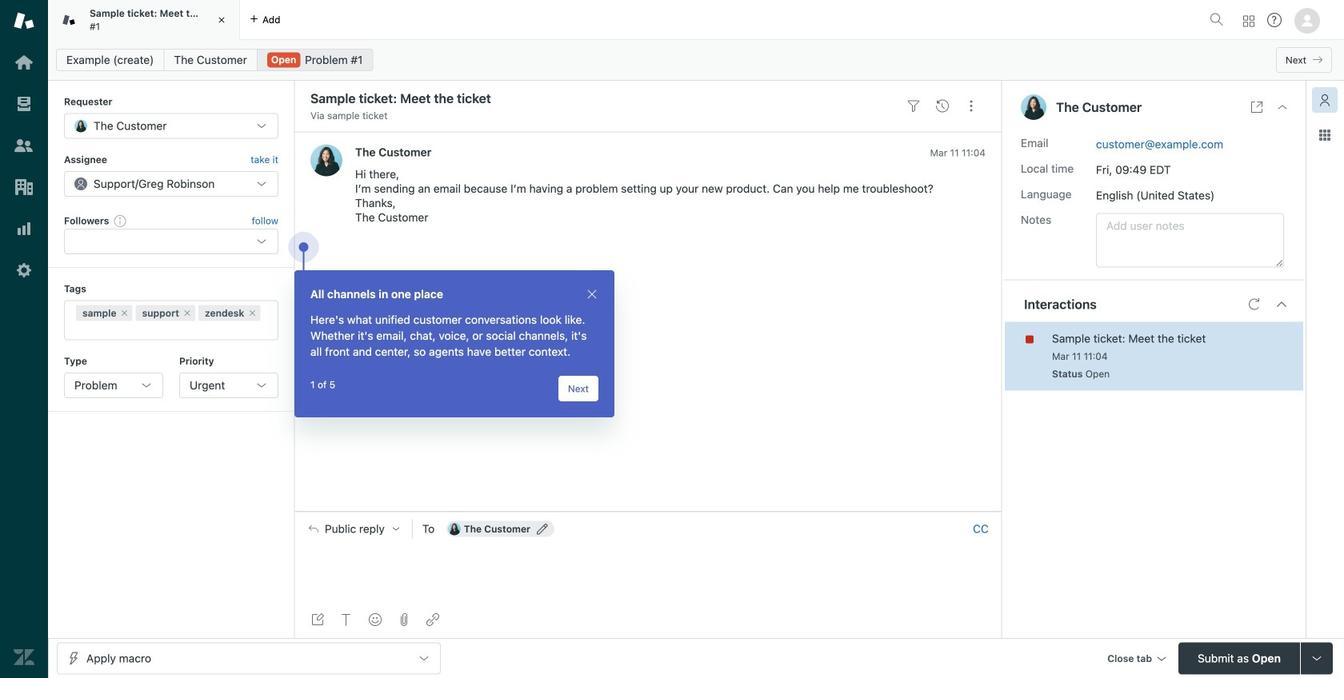Task type: locate. For each thing, give the bounding box(es) containing it.
user image
[[1021, 94, 1047, 120]]

1 vertical spatial mar 11 11:04 text field
[[1052, 351, 1108, 362]]

2 vertical spatial close image
[[586, 288, 599, 301]]

add attachment image
[[398, 614, 411, 627]]

apps image
[[1319, 129, 1332, 142]]

tab
[[48, 0, 240, 40]]

1 horizontal spatial mar 11 11:04 text field
[[1052, 351, 1108, 362]]

Mar 11 11:04 text field
[[930, 147, 986, 158], [1052, 351, 1108, 362]]

close image
[[214, 12, 230, 28], [1277, 101, 1289, 114], [586, 288, 599, 301]]

insert emojis image
[[369, 614, 382, 627]]

1 vertical spatial close image
[[1277, 101, 1289, 114]]

admin image
[[14, 260, 34, 281]]

customer context image
[[1319, 94, 1332, 106]]

0 horizontal spatial close image
[[214, 12, 230, 28]]

format text image
[[340, 614, 353, 627]]

2 horizontal spatial close image
[[1277, 101, 1289, 114]]

customers image
[[14, 135, 34, 156]]

views image
[[14, 94, 34, 114]]

reporting image
[[14, 218, 34, 239]]

dialog
[[295, 271, 615, 418]]

secondary element
[[48, 44, 1345, 76]]

view more details image
[[1251, 101, 1264, 114]]

avatar image
[[311, 144, 343, 176]]

events image
[[936, 100, 949, 113]]

0 vertical spatial close image
[[214, 12, 230, 28]]

0 vertical spatial mar 11 11:04 text field
[[930, 147, 986, 158]]



Task type: vqa. For each thing, say whether or not it's contained in the screenshot.
PROGRESS BAR
no



Task type: describe. For each thing, give the bounding box(es) containing it.
tabs tab list
[[48, 0, 1204, 40]]

zendesk support image
[[14, 10, 34, 31]]

zendesk image
[[14, 647, 34, 668]]

Add user notes text field
[[1096, 213, 1285, 268]]

add link (cmd k) image
[[427, 614, 439, 627]]

customer@example.com image
[[448, 523, 461, 536]]

0 horizontal spatial mar 11 11:04 text field
[[930, 147, 986, 158]]

zendesk products image
[[1244, 16, 1255, 27]]

edit user image
[[537, 524, 548, 535]]

1 horizontal spatial close image
[[586, 288, 599, 301]]

close image inside 'tabs' tab list
[[214, 12, 230, 28]]

get started image
[[14, 52, 34, 73]]

organizations image
[[14, 177, 34, 198]]

main element
[[0, 0, 48, 679]]

Subject field
[[307, 89, 896, 108]]

get help image
[[1268, 13, 1282, 27]]

draft mode image
[[311, 614, 324, 627]]



